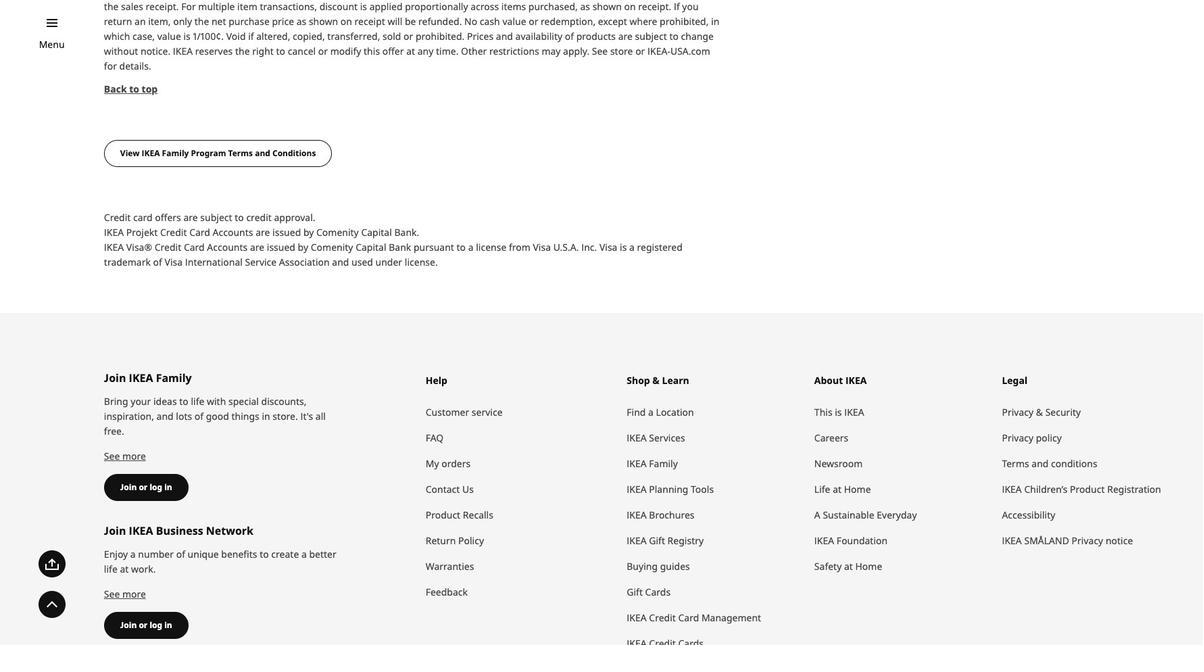 Task type: vqa. For each thing, say whether or not it's contained in the screenshot.
After Pay image
no



Task type: locate. For each thing, give the bounding box(es) containing it.
faq link
[[426, 425, 614, 451]]

2 vertical spatial card
[[679, 611, 699, 624]]

contact us link
[[426, 477, 614, 502]]

ikea up buying at bottom right
[[627, 534, 647, 547]]

top
[[142, 82, 158, 95]]

a left registered
[[630, 241, 635, 253]]

are right offers
[[184, 211, 198, 224]]

issued down approval.
[[273, 226, 301, 239]]

join or log in down work.
[[120, 619, 172, 631]]

1 vertical spatial home
[[856, 560, 883, 573]]

ikea inside ikea credit card management link
[[627, 611, 647, 624]]

and up children's
[[1032, 457, 1049, 470]]

at for safety
[[845, 560, 853, 573]]

everyday
[[877, 508, 917, 521]]

is
[[620, 241, 627, 253], [835, 406, 842, 418]]

1 vertical spatial is
[[835, 406, 842, 418]]

see
[[104, 450, 120, 462], [104, 587, 120, 600]]

projekt
[[126, 226, 158, 239]]

lots
[[176, 410, 192, 423]]

issued
[[273, 226, 301, 239], [267, 241, 296, 253]]

offers
[[155, 211, 181, 224]]

0 vertical spatial capital
[[361, 226, 392, 239]]

inspiration,
[[104, 410, 154, 423]]

comenity up association
[[311, 241, 353, 253]]

services
[[649, 431, 686, 444]]

1 or from the top
[[139, 481, 148, 493]]

terms inside button
[[228, 147, 253, 159]]

life
[[191, 395, 204, 408], [104, 562, 118, 575]]

and left conditions
[[255, 147, 270, 159]]

1 vertical spatial comenity
[[311, 241, 353, 253]]

accounts down subject
[[213, 226, 253, 239]]

used
[[352, 255, 373, 268]]

see down enjoy
[[104, 587, 120, 600]]

at down enjoy
[[120, 562, 129, 575]]

ikea right view
[[142, 147, 160, 159]]

2 vertical spatial in
[[164, 619, 172, 631]]

privacy & security link
[[1003, 400, 1177, 425]]

2 or from the top
[[139, 619, 148, 631]]

0 vertical spatial join or log in button
[[104, 474, 189, 501]]

at right life
[[833, 483, 842, 496]]

product recalls
[[426, 508, 494, 521]]

home up a sustainable everyday
[[844, 483, 871, 496]]

customer service link
[[426, 400, 614, 425]]

and left used
[[332, 255, 349, 268]]

0 vertical spatial see more
[[104, 450, 146, 462]]

0 horizontal spatial is
[[620, 241, 627, 253]]

with
[[207, 395, 226, 408]]

comenity
[[316, 226, 359, 239], [311, 241, 353, 253]]

2 horizontal spatial at
[[845, 560, 853, 573]]

1 join or log in from the top
[[120, 481, 172, 493]]

1 vertical spatial log
[[150, 619, 162, 631]]

ikea left the brochures
[[627, 508, 647, 521]]

policy
[[459, 534, 484, 547]]

join or log in button down work.
[[104, 612, 189, 639]]

0 vertical spatial family
[[162, 147, 189, 159]]

2 see more from the top
[[104, 587, 146, 600]]

better
[[309, 548, 337, 560]]

log for family
[[150, 481, 162, 493]]

visa right inc.
[[600, 241, 618, 253]]

ikea gift registry link
[[627, 528, 801, 554]]

to right pursuant
[[457, 241, 466, 253]]

1 horizontal spatial life
[[191, 395, 204, 408]]

sustainable
[[823, 508, 875, 521]]

2 see from the top
[[104, 587, 120, 600]]

1 see more from the top
[[104, 450, 146, 462]]

join ikea family
[[104, 370, 192, 385]]

1 vertical spatial capital
[[356, 241, 387, 253]]

1 vertical spatial issued
[[267, 241, 296, 253]]

a right find
[[649, 406, 654, 418]]

capital
[[361, 226, 392, 239], [356, 241, 387, 253]]

or for business
[[139, 619, 148, 631]]

join ikea business network
[[104, 523, 254, 538]]

2 vertical spatial of
[[176, 548, 185, 560]]

0 vertical spatial join or log in
[[120, 481, 172, 493]]

0 vertical spatial accounts
[[213, 226, 253, 239]]

2 more from the top
[[122, 587, 146, 600]]

product down contact
[[426, 508, 461, 521]]

1 vertical spatial join or log in button
[[104, 612, 189, 639]]

at
[[833, 483, 842, 496], [845, 560, 853, 573], [120, 562, 129, 575]]

number
[[138, 548, 174, 560]]

2 log from the top
[[150, 619, 162, 631]]

from
[[509, 241, 531, 253]]

subject
[[200, 211, 232, 224]]

2 horizontal spatial visa
[[600, 241, 618, 253]]

family up ideas
[[156, 370, 192, 385]]

ikea credit card management link
[[627, 605, 801, 631]]

ikea inside this is ikea 'link'
[[845, 406, 865, 418]]

ikea up the safety
[[815, 534, 835, 547]]

and inside "link"
[[1032, 457, 1049, 470]]

at right the safety
[[845, 560, 853, 573]]

product down terms and conditions "link"
[[1071, 483, 1105, 496]]

1 vertical spatial family
[[156, 370, 192, 385]]

notice
[[1106, 534, 1134, 547]]

management
[[702, 611, 762, 624]]

life left with
[[191, 395, 204, 408]]

location
[[656, 406, 694, 418]]

ikea down find
[[627, 431, 647, 444]]

are down credit on the top
[[256, 226, 270, 239]]

comenity up used
[[316, 226, 359, 239]]

family for view ikea family program terms and conditions
[[162, 147, 189, 159]]

0 vertical spatial terms
[[228, 147, 253, 159]]

0 vertical spatial or
[[139, 481, 148, 493]]

1 horizontal spatial terms
[[1003, 457, 1030, 470]]

privacy left &
[[1003, 406, 1034, 418]]

privacy inside "link"
[[1003, 431, 1034, 444]]

ikea right this
[[845, 406, 865, 418]]

brochures
[[649, 508, 695, 521]]

family inside button
[[162, 147, 189, 159]]

join
[[104, 370, 126, 385], [120, 481, 137, 493], [104, 523, 126, 538], [120, 619, 137, 631]]

ikea
[[142, 147, 160, 159], [104, 226, 124, 239], [104, 241, 124, 253], [129, 370, 153, 385], [845, 406, 865, 418], [627, 431, 647, 444], [627, 457, 647, 470], [627, 483, 647, 496], [1003, 483, 1022, 496], [627, 508, 647, 521], [129, 523, 153, 538], [627, 534, 647, 547], [815, 534, 835, 547], [1003, 534, 1022, 547], [627, 611, 647, 624]]

see more down work.
[[104, 587, 146, 600]]

privacy left policy
[[1003, 431, 1034, 444]]

1 horizontal spatial at
[[833, 483, 842, 496]]

to
[[129, 82, 139, 95], [235, 211, 244, 224], [457, 241, 466, 253], [179, 395, 189, 408], [260, 548, 269, 560]]

log up join ikea business network
[[150, 481, 162, 493]]

good
[[206, 410, 229, 423]]

0 vertical spatial is
[[620, 241, 627, 253]]

ikea inside 'ikea family' link
[[627, 457, 647, 470]]

log down work.
[[150, 619, 162, 631]]

2 join or log in button from the top
[[104, 612, 189, 639]]

see for join ikea business network
[[104, 587, 120, 600]]

to inside enjoy a number of unique benefits to create a better life at work.
[[260, 548, 269, 560]]

1 vertical spatial in
[[164, 481, 172, 493]]

to left create
[[260, 548, 269, 560]]

life at home
[[815, 483, 871, 496]]

credit left card
[[104, 211, 131, 224]]

back to top link
[[104, 82, 158, 95]]

0 vertical spatial home
[[844, 483, 871, 496]]

association
[[279, 255, 330, 268]]

capital up used
[[356, 241, 387, 253]]

join up enjoy
[[104, 523, 126, 538]]

by up association
[[298, 241, 308, 253]]

1 more from the top
[[122, 450, 146, 462]]

1 horizontal spatial product
[[1071, 483, 1105, 496]]

gift up buying guides
[[649, 534, 665, 547]]

capital up 'bank'
[[361, 226, 392, 239]]

join or log in up join ikea business network
[[120, 481, 172, 493]]

ikea up "accessibility"
[[1003, 483, 1022, 496]]

back to top
[[104, 82, 158, 95]]

1 horizontal spatial is
[[835, 406, 842, 418]]

is right this
[[835, 406, 842, 418]]

is right inc.
[[620, 241, 627, 253]]

home for safety at home
[[856, 560, 883, 573]]

business
[[156, 523, 203, 538]]

0 vertical spatial life
[[191, 395, 204, 408]]

international
[[185, 255, 243, 268]]

0 vertical spatial see more link
[[104, 450, 146, 462]]

1 vertical spatial see more
[[104, 587, 146, 600]]

card down gift cards link
[[679, 611, 699, 624]]

2 horizontal spatial of
[[195, 410, 204, 423]]

2 vertical spatial privacy
[[1072, 534, 1104, 547]]

view ikea family program terms and conditions button
[[104, 140, 332, 167]]

1 vertical spatial card
[[184, 241, 205, 253]]

safety
[[815, 560, 842, 573]]

or down work.
[[139, 619, 148, 631]]

service
[[245, 255, 277, 268]]

gift left cards
[[627, 585, 643, 598]]

of left unique
[[176, 548, 185, 560]]

customer service
[[426, 406, 503, 418]]

a sustainable everyday link
[[815, 502, 989, 528]]

more down free. on the left bottom
[[122, 450, 146, 462]]

card
[[189, 226, 210, 239], [184, 241, 205, 253], [679, 611, 699, 624]]

0 horizontal spatial product
[[426, 508, 461, 521]]

1 vertical spatial terms
[[1003, 457, 1030, 470]]

0 horizontal spatial visa
[[165, 255, 183, 268]]

0 vertical spatial of
[[153, 255, 162, 268]]

gift cards
[[627, 585, 671, 598]]

family
[[162, 147, 189, 159], [156, 370, 192, 385], [649, 457, 678, 470]]

join or log in button for business
[[104, 612, 189, 639]]

visa left international
[[165, 255, 183, 268]]

to left credit on the top
[[235, 211, 244, 224]]

are up service
[[250, 241, 265, 253]]

credit
[[104, 211, 131, 224], [160, 226, 187, 239], [155, 241, 181, 253], [649, 611, 676, 624]]

ikea up your
[[129, 370, 153, 385]]

credit right visa®
[[155, 241, 181, 253]]

1 vertical spatial join or log in
[[120, 619, 172, 631]]

0 horizontal spatial gift
[[627, 585, 643, 598]]

card inside ikea credit card management link
[[679, 611, 699, 624]]

to left top
[[129, 82, 139, 95]]

in
[[262, 410, 270, 423], [164, 481, 172, 493], [164, 619, 172, 631]]

things
[[232, 410, 260, 423]]

join or log in button up join ikea business network
[[104, 474, 189, 501]]

bring
[[104, 395, 128, 408]]

credit down cards
[[649, 611, 676, 624]]

0 vertical spatial product
[[1071, 483, 1105, 496]]

1 vertical spatial or
[[139, 619, 148, 631]]

and down ideas
[[157, 410, 174, 423]]

terms
[[228, 147, 253, 159], [1003, 457, 1030, 470]]

inc.
[[582, 241, 597, 253]]

and inside button
[[255, 147, 270, 159]]

ikea down ikea family
[[627, 483, 647, 496]]

0 horizontal spatial life
[[104, 562, 118, 575]]

product
[[1071, 483, 1105, 496], [426, 508, 461, 521]]

0 horizontal spatial terms
[[228, 147, 253, 159]]

family left 'program'
[[162, 147, 189, 159]]

1 join or log in button from the top
[[104, 474, 189, 501]]

join down free. on the left bottom
[[120, 481, 137, 493]]

1 vertical spatial life
[[104, 562, 118, 575]]

registered
[[637, 241, 683, 253]]

or up join ikea business network
[[139, 481, 148, 493]]

card down subject
[[189, 226, 210, 239]]

ikea inside ikea småland privacy notice link
[[1003, 534, 1022, 547]]

terms right 'program'
[[228, 147, 253, 159]]

0 horizontal spatial of
[[153, 255, 162, 268]]

0 horizontal spatial at
[[120, 562, 129, 575]]

ikea down gift cards
[[627, 611, 647, 624]]

accounts up international
[[207, 241, 248, 253]]

0 vertical spatial more
[[122, 450, 146, 462]]

1 vertical spatial of
[[195, 410, 204, 423]]

privacy policy link
[[1003, 425, 1177, 451]]

1 see more link from the top
[[104, 450, 146, 462]]

license.
[[405, 255, 438, 268]]

1 see from the top
[[104, 450, 120, 462]]

1 vertical spatial see
[[104, 587, 120, 600]]

ikea left projekt
[[104, 226, 124, 239]]

network
[[206, 523, 254, 538]]

1 horizontal spatial gift
[[649, 534, 665, 547]]

accounts
[[213, 226, 253, 239], [207, 241, 248, 253]]

warranties link
[[426, 554, 614, 579]]

1 vertical spatial more
[[122, 587, 146, 600]]

see more down free. on the left bottom
[[104, 450, 146, 462]]

credit card offers are subject to credit approval. ikea projekt credit card accounts are issued by comenity capital bank. ikea visa® credit card accounts are issued by comenity capital bank pursuant to a license from visa u.s.a. inc. visa is a registered trademark of visa international service association and used under license.
[[104, 211, 683, 268]]

see down free. on the left bottom
[[104, 450, 120, 462]]

orders
[[442, 457, 471, 470]]

2 join or log in from the top
[[120, 619, 172, 631]]

to up lots
[[179, 395, 189, 408]]

life down enjoy
[[104, 562, 118, 575]]

1 horizontal spatial of
[[176, 548, 185, 560]]

0 vertical spatial in
[[262, 410, 270, 423]]

safety at home
[[815, 560, 883, 573]]

trademark
[[104, 255, 151, 268]]

of right trademark
[[153, 255, 162, 268]]

0 vertical spatial see
[[104, 450, 120, 462]]

store.
[[273, 410, 298, 423]]

see more link down work.
[[104, 587, 146, 600]]

1 vertical spatial see more link
[[104, 587, 146, 600]]

of inside enjoy a number of unique benefits to create a better life at work.
[[176, 548, 185, 560]]

of
[[153, 255, 162, 268], [195, 410, 204, 423], [176, 548, 185, 560]]

ikea children's product registration
[[1003, 483, 1162, 496]]

by down approval.
[[304, 226, 314, 239]]

ikea inside view ikea family program terms and conditions button
[[142, 147, 160, 159]]

customer
[[426, 406, 469, 418]]

join or log in for business
[[120, 619, 172, 631]]

ikea down ikea services on the bottom of page
[[627, 457, 647, 470]]

2 vertical spatial family
[[649, 457, 678, 470]]

bank.
[[395, 226, 420, 239]]

1 vertical spatial privacy
[[1003, 431, 1034, 444]]

family for join ikea family
[[156, 370, 192, 385]]

visa right from
[[533, 241, 551, 253]]

ikea down "accessibility"
[[1003, 534, 1022, 547]]

2 see more link from the top
[[104, 587, 146, 600]]

card
[[133, 211, 153, 224]]

issued up service
[[267, 241, 296, 253]]

life
[[815, 483, 831, 496]]

family down services at the right bottom of the page
[[649, 457, 678, 470]]

terms down privacy policy
[[1003, 457, 1030, 470]]

back
[[104, 82, 127, 95]]

card up international
[[184, 241, 205, 253]]

a right enjoy
[[130, 548, 136, 560]]

0 vertical spatial privacy
[[1003, 406, 1034, 418]]

see more link down free. on the left bottom
[[104, 450, 146, 462]]

privacy down accessibility link on the right bottom
[[1072, 534, 1104, 547]]

home down foundation
[[856, 560, 883, 573]]

more down work.
[[122, 587, 146, 600]]

of right lots
[[195, 410, 204, 423]]

0 vertical spatial log
[[150, 481, 162, 493]]

1 log from the top
[[150, 481, 162, 493]]



Task type: describe. For each thing, give the bounding box(es) containing it.
see more for join ikea business network
[[104, 587, 146, 600]]

return
[[426, 534, 456, 547]]

0 vertical spatial issued
[[273, 226, 301, 239]]

join or log in for family
[[120, 481, 172, 493]]

more for business
[[122, 587, 146, 600]]

menu button
[[39, 37, 65, 52]]

more for family
[[122, 450, 146, 462]]

recalls
[[463, 508, 494, 521]]

registration
[[1108, 483, 1162, 496]]

ideas
[[153, 395, 177, 408]]

license
[[476, 241, 507, 253]]

of inside bring your ideas to life with special discounts, inspiration, and lots of good things in store. it's all free.
[[195, 410, 204, 423]]

safety at home link
[[815, 554, 989, 579]]

visa®
[[126, 241, 152, 253]]

privacy for privacy & security
[[1003, 406, 1034, 418]]

life inside enjoy a number of unique benefits to create a better life at work.
[[104, 562, 118, 575]]

registry
[[668, 534, 704, 547]]

ikea family link
[[627, 451, 801, 477]]

cards
[[646, 585, 671, 598]]

at for life
[[833, 483, 842, 496]]

create
[[271, 548, 299, 560]]

newsroom
[[815, 457, 863, 470]]

service
[[472, 406, 503, 418]]

enjoy
[[104, 548, 128, 560]]

view
[[120, 147, 140, 159]]

this
[[815, 406, 833, 418]]

find
[[627, 406, 646, 418]]

ikea children's product registration link
[[1003, 477, 1177, 502]]

all
[[316, 410, 326, 423]]

and inside credit card offers are subject to credit approval. ikea projekt credit card accounts are issued by comenity capital bank. ikea visa® credit card accounts are issued by comenity capital bank pursuant to a license from visa u.s.a. inc. visa is a registered trademark of visa international service association and used under license.
[[332, 255, 349, 268]]

in for family
[[164, 481, 172, 493]]

ikea inside ikea children's product registration link
[[1003, 483, 1022, 496]]

0 vertical spatial comenity
[[316, 226, 359, 239]]

ikea services link
[[627, 425, 801, 451]]

faq
[[426, 431, 444, 444]]

return policy
[[426, 534, 484, 547]]

ikea inside ikea services link
[[627, 431, 647, 444]]

a left license
[[468, 241, 474, 253]]

1 vertical spatial accounts
[[207, 241, 248, 253]]

return policy link
[[426, 528, 614, 554]]

gift cards link
[[627, 579, 801, 605]]

product recalls link
[[426, 502, 614, 528]]

0 vertical spatial are
[[184, 211, 198, 224]]

life at home link
[[815, 477, 989, 502]]

approval.
[[274, 211, 316, 224]]

ikea foundation link
[[815, 528, 989, 554]]

log for business
[[150, 619, 162, 631]]

this is ikea link
[[815, 400, 989, 425]]

your
[[131, 395, 151, 408]]

discounts,
[[261, 395, 307, 408]]

planning
[[649, 483, 689, 496]]

work.
[[131, 562, 156, 575]]

0 vertical spatial card
[[189, 226, 210, 239]]

is inside credit card offers are subject to credit approval. ikea projekt credit card accounts are issued by comenity capital bank. ikea visa® credit card accounts are issued by comenity capital bank pursuant to a license from visa u.s.a. inc. visa is a registered trademark of visa international service association and used under license.
[[620, 241, 627, 253]]

find a location
[[627, 406, 694, 418]]

join or log in button for family
[[104, 474, 189, 501]]

find a location link
[[627, 400, 801, 425]]

see for join ikea family
[[104, 450, 120, 462]]

feedback
[[426, 585, 468, 598]]

0 vertical spatial gift
[[649, 534, 665, 547]]

life inside bring your ideas to life with special discounts, inspiration, and lots of good things in store. it's all free.
[[191, 395, 204, 408]]

special
[[229, 395, 259, 408]]

to inside bring your ideas to life with special discounts, inspiration, and lots of good things in store. it's all free.
[[179, 395, 189, 408]]

or for family
[[139, 481, 148, 493]]

a left better
[[302, 548, 307, 560]]

see more link for join ikea family
[[104, 450, 146, 462]]

ikea inside ikea foundation link
[[815, 534, 835, 547]]

privacy for privacy policy
[[1003, 431, 1034, 444]]

feedback link
[[426, 579, 614, 605]]

accessibility
[[1003, 508, 1056, 521]]

is inside 'link'
[[835, 406, 842, 418]]

my orders link
[[426, 451, 614, 477]]

1 vertical spatial by
[[298, 241, 308, 253]]

ikea family
[[627, 457, 678, 470]]

accessibility link
[[1003, 502, 1177, 528]]

join up bring
[[104, 370, 126, 385]]

credit
[[246, 211, 272, 224]]

this is ikea
[[815, 406, 865, 418]]

terms inside "link"
[[1003, 457, 1030, 470]]

2 vertical spatial are
[[250, 241, 265, 253]]

see more link for join ikea business network
[[104, 587, 146, 600]]

us
[[463, 483, 474, 496]]

of inside credit card offers are subject to credit approval. ikea projekt credit card accounts are issued by comenity capital bank. ikea visa® credit card accounts are issued by comenity capital bank pursuant to a license from visa u.s.a. inc. visa is a registered trademark of visa international service association and used under license.
[[153, 255, 162, 268]]

ikea småland privacy notice link
[[1003, 528, 1177, 554]]

security
[[1046, 406, 1082, 418]]

0 vertical spatial by
[[304, 226, 314, 239]]

1 vertical spatial gift
[[627, 585, 643, 598]]

terms and conditions link
[[1003, 451, 1177, 477]]

ikea brochures link
[[627, 502, 801, 528]]

terms and conditions
[[1003, 457, 1098, 470]]

ikea inside ikea planning tools link
[[627, 483, 647, 496]]

benefits
[[221, 548, 257, 560]]

ikea foundation
[[815, 534, 888, 547]]

free.
[[104, 425, 124, 437]]

in for business
[[164, 619, 172, 631]]

it's
[[301, 410, 313, 423]]

home for life at home
[[844, 483, 871, 496]]

ikea småland privacy notice
[[1003, 534, 1134, 547]]

privacy policy
[[1003, 431, 1062, 444]]

enjoy a number of unique benefits to create a better life at work.
[[104, 548, 337, 575]]

ikea up number
[[129, 523, 153, 538]]

at inside enjoy a number of unique benefits to create a better life at work.
[[120, 562, 129, 575]]

join down work.
[[120, 619, 137, 631]]

policy
[[1037, 431, 1062, 444]]

contact us
[[426, 483, 474, 496]]

careers
[[815, 431, 849, 444]]

newsroom link
[[815, 451, 989, 477]]

pursuant
[[414, 241, 454, 253]]

1 horizontal spatial visa
[[533, 241, 551, 253]]

conditions
[[273, 147, 316, 159]]

and inside bring your ideas to life with special discounts, inspiration, and lots of good things in store. it's all free.
[[157, 410, 174, 423]]

1 vertical spatial product
[[426, 508, 461, 521]]

children's
[[1025, 483, 1068, 496]]

privacy & security
[[1003, 406, 1082, 418]]

conditions
[[1052, 457, 1098, 470]]

in inside bring your ideas to life with special discounts, inspiration, and lots of good things in store. it's all free.
[[262, 410, 270, 423]]

ikea planning tools
[[627, 483, 714, 496]]

my
[[426, 457, 439, 470]]

&
[[1037, 406, 1044, 418]]

ikea up trademark
[[104, 241, 124, 253]]

1 vertical spatial are
[[256, 226, 270, 239]]

a sustainable everyday
[[815, 508, 917, 521]]

buying guides
[[627, 560, 690, 573]]

careers link
[[815, 425, 989, 451]]

see more for join ikea family
[[104, 450, 146, 462]]

credit down offers
[[160, 226, 187, 239]]



